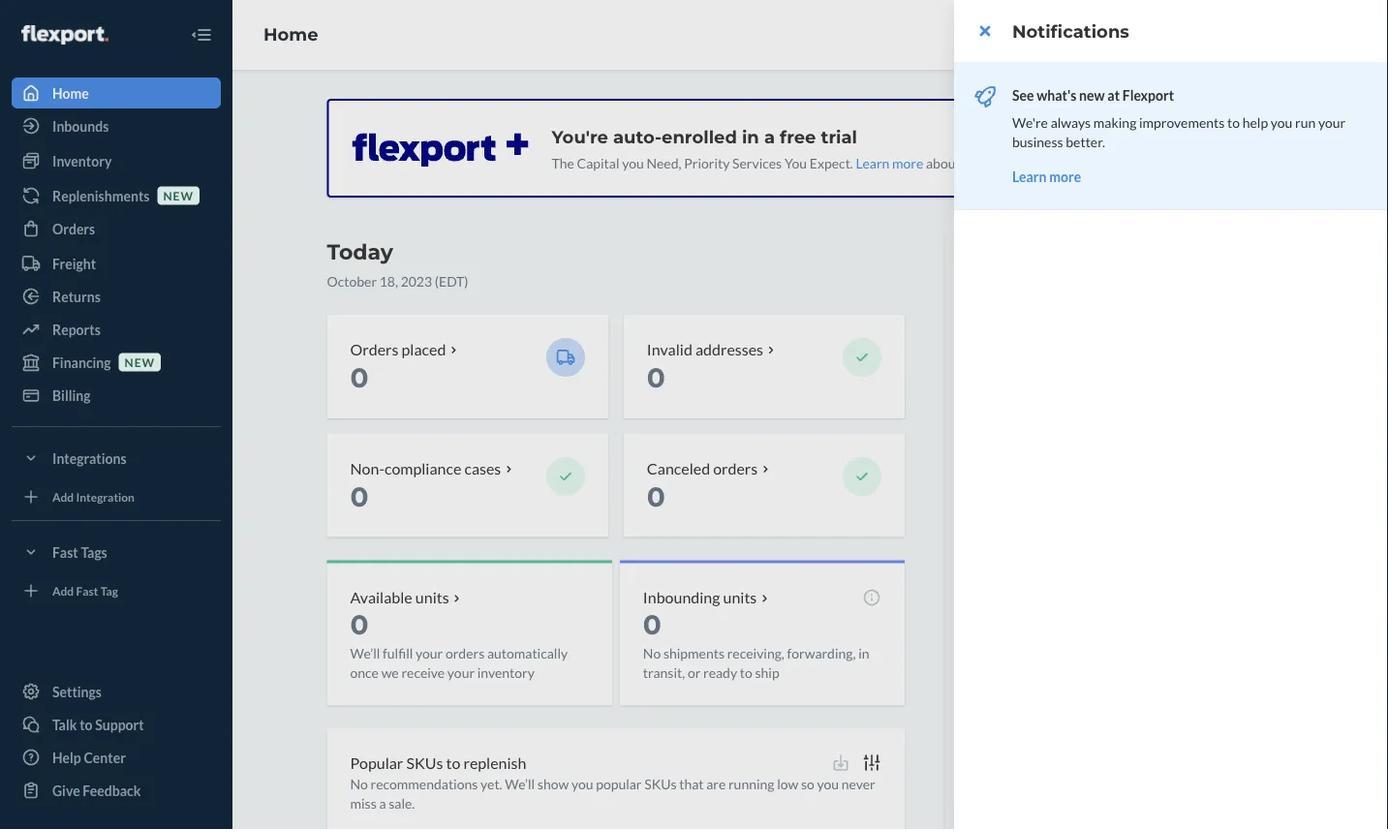 Task type: locate. For each thing, give the bounding box(es) containing it.
what's
[[1037, 87, 1077, 103]]

we're always making improvements to help you run your business better.
[[1013, 114, 1347, 150]]

notifications
[[1013, 20, 1130, 42]]

see
[[1013, 87, 1035, 103]]

making
[[1094, 114, 1137, 130]]

help
[[1243, 114, 1269, 130]]

flexport
[[1123, 87, 1175, 103]]

learn more link
[[1013, 168, 1082, 185]]

help
[[1361, 423, 1379, 450]]

to
[[1228, 114, 1241, 130]]

new
[[1080, 87, 1106, 103]]

learn
[[1013, 168, 1047, 185]]

run
[[1296, 114, 1317, 130]]

see what's new at flexport
[[1013, 87, 1175, 103]]

better.
[[1066, 133, 1106, 150]]

improvements
[[1140, 114, 1225, 130]]

at
[[1108, 87, 1121, 103]]

we're
[[1013, 114, 1049, 130]]

business
[[1013, 133, 1064, 150]]

help center button
[[1352, 365, 1389, 465]]



Task type: describe. For each thing, give the bounding box(es) containing it.
learn more
[[1013, 168, 1082, 185]]

close image
[[980, 23, 991, 39]]

more
[[1050, 168, 1082, 185]]

center
[[1361, 380, 1379, 419]]

always
[[1051, 114, 1092, 130]]

help center
[[1361, 380, 1379, 450]]

you
[[1272, 114, 1293, 130]]

your
[[1319, 114, 1347, 130]]



Task type: vqa. For each thing, say whether or not it's contained in the screenshot.
the pen icon
no



